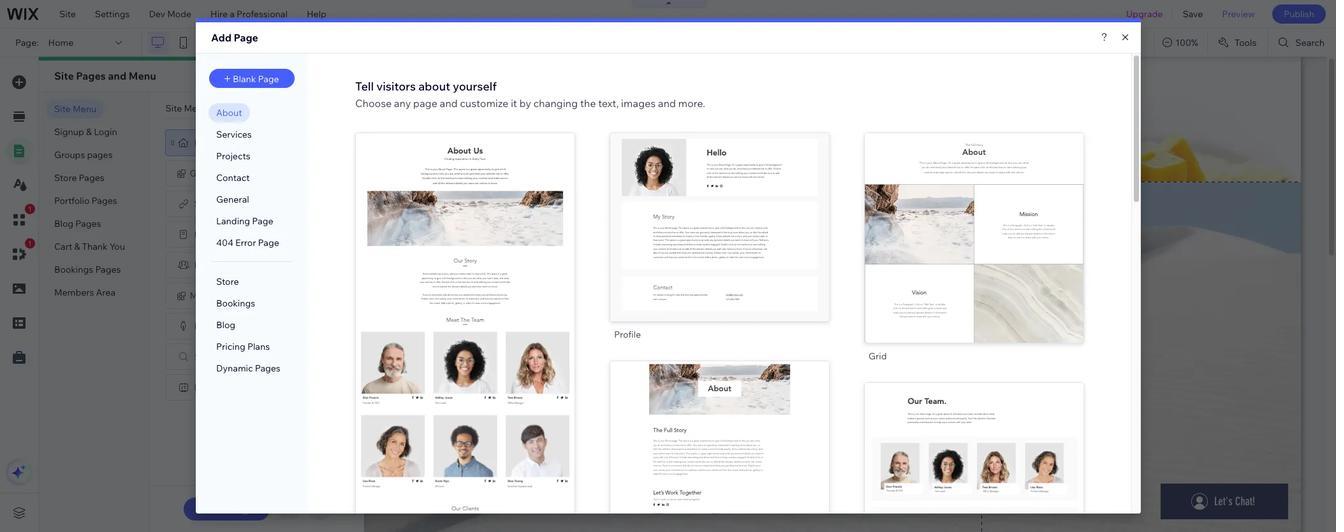 Task type: vqa. For each thing, say whether or not it's contained in the screenshot.
Feed! on the top right of page
no



Task type: locate. For each thing, give the bounding box(es) containing it.
site menu left about
[[166, 103, 208, 114]]

1 horizontal spatial store
[[216, 276, 239, 288]]

0 horizontal spatial home
[[48, 37, 74, 48]]

plans
[[247, 341, 270, 353]]

0 vertical spatial &
[[86, 126, 92, 138]]

0 horizontal spatial store
[[54, 172, 77, 184]]

groups
[[54, 149, 85, 161], [190, 168, 221, 179]]

groups for groups pages
[[54, 149, 85, 161]]

pages down store pages
[[92, 195, 117, 207]]

blog up the cart
[[54, 218, 73, 230]]

pages up portfolio pages
[[79, 172, 104, 184]]

more.
[[678, 97, 705, 110]]

0 vertical spatial store
[[54, 172, 77, 184]]

pages
[[76, 70, 106, 82], [79, 172, 104, 184], [92, 195, 117, 207], [75, 218, 101, 230], [95, 264, 121, 276], [255, 363, 280, 375]]

blank page
[[232, 73, 279, 85]]

you
[[110, 241, 125, 253]]

pages down plans
[[255, 363, 280, 375]]

site
[[59, 8, 76, 20], [54, 70, 74, 82], [166, 103, 182, 114], [54, 103, 71, 115]]

groups up shop
[[190, 168, 221, 179]]

1 vertical spatial search
[[194, 351, 223, 363]]

portfolio pages
[[54, 195, 117, 207]]

& right the cart
[[74, 241, 80, 253]]

add page button
[[936, 212, 1013, 235], [427, 315, 503, 337], [936, 432, 1013, 455], [681, 440, 758, 463], [184, 498, 270, 521]]

1 horizontal spatial members
[[190, 290, 230, 302]]

any
[[394, 97, 411, 110]]

bookings for bookings pages
[[54, 264, 93, 276]]

0 horizontal spatial search
[[194, 351, 223, 363]]

pages for dynamic
[[255, 363, 280, 375]]

results
[[225, 351, 256, 363]]

bookings up pricing
[[216, 298, 255, 310]]

1 horizontal spatial portfolio
[[194, 229, 230, 240]]

forum
[[194, 260, 221, 271]]

book online
[[194, 382, 245, 394]]

1 horizontal spatial search
[[1296, 37, 1325, 48]]

preview button
[[1213, 0, 1265, 28], [682, 231, 757, 254], [937, 242, 1011, 265], [428, 345, 502, 368], [937, 462, 1011, 485]]

dev mode
[[149, 8, 191, 20]]

and down about
[[439, 97, 457, 110]]

2 horizontal spatial blog
[[216, 320, 235, 331]]

tell visitors about yourself choose any page and customize it by changing the text, images and more.
[[355, 79, 705, 110]]

home up site pages and menu
[[48, 37, 74, 48]]

pricing plans
[[216, 341, 270, 353]]

help
[[307, 8, 326, 20]]

publish
[[1284, 8, 1315, 20]]

error
[[235, 237, 256, 249]]

pricing
[[216, 341, 245, 353]]

portfolio
[[54, 195, 90, 207], [194, 229, 230, 240]]

0 vertical spatial portfolio
[[54, 195, 90, 207]]

signup
[[54, 126, 84, 138]]

0 horizontal spatial portfolio
[[54, 195, 90, 207]]

pages for portfolio
[[92, 195, 117, 207]]

1 horizontal spatial groups
[[190, 168, 221, 179]]

bookings
[[54, 264, 93, 276], [216, 298, 255, 310]]

members
[[54, 287, 94, 299], [190, 290, 230, 302]]

pages for store
[[79, 172, 104, 184]]

100% button
[[1155, 29, 1207, 57]]

1 vertical spatial &
[[74, 241, 80, 253]]

0 horizontal spatial bookings
[[54, 264, 93, 276]]

pages for site
[[76, 70, 106, 82]]

hire a professional
[[211, 8, 288, 20]]

search
[[1296, 37, 1325, 48], [194, 351, 223, 363]]

store
[[54, 172, 77, 184], [216, 276, 239, 288]]

0 horizontal spatial groups
[[54, 149, 85, 161]]

0 vertical spatial search
[[1296, 37, 1325, 48]]

members area
[[54, 287, 115, 299]]

search inside button
[[1296, 37, 1325, 48]]

0 horizontal spatial &
[[74, 241, 80, 253]]

1 vertical spatial store
[[216, 276, 239, 288]]

professional
[[237, 8, 288, 20]]

add page
[[211, 31, 258, 44], [951, 217, 997, 229], [442, 320, 488, 332], [951, 437, 997, 450], [696, 445, 743, 458], [208, 503, 255, 516]]

store down forum
[[216, 276, 239, 288]]

menu left about
[[184, 103, 208, 114]]

1 vertical spatial home
[[194, 137, 220, 149]]

tell
[[355, 79, 374, 94]]

pages up cart & thank you at the left of page
[[75, 218, 101, 230]]

1 vertical spatial portfolio
[[194, 229, 230, 240]]

pages up the area on the bottom left
[[95, 264, 121, 276]]

blog up search results on the left bottom of page
[[194, 321, 213, 332]]

0 vertical spatial bookings
[[54, 264, 93, 276]]

home up projects
[[194, 137, 220, 149]]

preview
[[1222, 8, 1255, 20], [701, 236, 738, 249], [955, 247, 993, 260], [446, 350, 484, 363], [955, 467, 993, 480]]

store down groups pages
[[54, 172, 77, 184]]

site menu
[[166, 103, 208, 114], [54, 103, 96, 115]]

portfolio up blog pages
[[54, 195, 90, 207]]

members down the bookings pages
[[54, 287, 94, 299]]

services
[[216, 129, 251, 140]]

shop
[[194, 198, 216, 210]]

yourself
[[453, 79, 497, 94]]

1 vertical spatial groups
[[190, 168, 221, 179]]

general
[[216, 194, 249, 206]]

and left more.
[[658, 97, 676, 110]]

1 horizontal spatial &
[[86, 126, 92, 138]]

page inside button
[[258, 73, 279, 85]]

menu
[[129, 70, 156, 82], [184, 103, 208, 114], [73, 103, 96, 115]]

0 vertical spatial groups
[[54, 149, 85, 161]]

save button
[[1173, 0, 1213, 28]]

members down forum
[[190, 290, 230, 302]]

blog up pricing
[[216, 320, 235, 331]]

search up 'dynamic'
[[194, 351, 223, 363]]

portfolio for portfolio pages
[[54, 195, 90, 207]]

blank page button
[[209, 69, 294, 88]]

menu up signup & login
[[73, 103, 96, 115]]

changing
[[533, 97, 578, 110]]

0 horizontal spatial members
[[54, 287, 94, 299]]

and
[[108, 70, 126, 82], [439, 97, 457, 110], [658, 97, 676, 110]]

bookings down the cart
[[54, 264, 93, 276]]

&
[[86, 126, 92, 138], [74, 241, 80, 253]]

page
[[233, 31, 258, 44], [258, 73, 279, 85], [252, 216, 273, 227], [973, 217, 997, 229], [258, 237, 279, 249], [464, 320, 488, 332], [973, 437, 997, 450], [718, 445, 743, 458], [230, 503, 255, 516]]

menu down dev
[[129, 70, 156, 82]]

contact
[[216, 172, 249, 184]]

home
[[48, 37, 74, 48], [194, 137, 220, 149]]

0 horizontal spatial and
[[108, 70, 126, 82]]

search down publish button
[[1296, 37, 1325, 48]]

blog
[[54, 218, 73, 230], [216, 320, 235, 331], [194, 321, 213, 332]]

groups down signup
[[54, 149, 85, 161]]

upgrade
[[1126, 8, 1163, 20]]

1 vertical spatial bookings
[[216, 298, 255, 310]]

portfolio down landing
[[194, 229, 230, 240]]

1 horizontal spatial bookings
[[216, 298, 255, 310]]

pages up signup & login
[[76, 70, 106, 82]]

members for members
[[190, 290, 230, 302]]

site menu up signup
[[54, 103, 96, 115]]

and up login
[[108, 70, 126, 82]]

0 vertical spatial home
[[48, 37, 74, 48]]

login
[[94, 126, 117, 138]]

& left login
[[86, 126, 92, 138]]

search for search results
[[194, 351, 223, 363]]

by
[[519, 97, 531, 110]]

add
[[211, 31, 231, 44], [951, 217, 971, 229], [442, 320, 462, 332], [951, 437, 971, 450], [696, 445, 716, 458], [208, 503, 228, 516]]



Task type: describe. For each thing, give the bounding box(es) containing it.
100%
[[1176, 37, 1199, 48]]

hire
[[211, 8, 228, 20]]

about
[[418, 79, 450, 94]]

dynamic
[[216, 363, 253, 375]]

store for store
[[216, 276, 239, 288]]

betweenimagination.com
[[234, 37, 341, 48]]

area
[[96, 287, 115, 299]]

about
[[216, 107, 242, 119]]

groups for groups
[[190, 168, 221, 179]]

images
[[621, 97, 656, 110]]

& for signup
[[86, 126, 92, 138]]

1 horizontal spatial and
[[439, 97, 457, 110]]

customize
[[460, 97, 508, 110]]

save
[[1183, 8, 1203, 20]]

the
[[580, 97, 596, 110]]

search for search
[[1296, 37, 1325, 48]]

tools
[[1235, 37, 1257, 48]]

settings
[[95, 8, 130, 20]]

search results
[[194, 351, 256, 363]]

bookings pages
[[54, 264, 121, 276]]

cart & thank you
[[54, 241, 125, 253]]

online
[[218, 382, 245, 394]]

bookings for bookings
[[216, 298, 255, 310]]

page
[[413, 97, 437, 110]]

publish button
[[1273, 4, 1326, 24]]

404 error page
[[216, 237, 279, 249]]

& for cart
[[74, 241, 80, 253]]

pages for bookings
[[95, 264, 121, 276]]

visitors
[[376, 79, 416, 94]]

2 horizontal spatial and
[[658, 97, 676, 110]]

choose
[[355, 97, 392, 110]]

landing page
[[216, 216, 273, 227]]

grid
[[869, 351, 887, 362]]

1 horizontal spatial home
[[194, 137, 220, 149]]

1 horizontal spatial site menu
[[166, 103, 208, 114]]

cart
[[54, 241, 72, 253]]

store pages
[[54, 172, 104, 184]]

0 horizontal spatial site menu
[[54, 103, 96, 115]]

store for store pages
[[54, 172, 77, 184]]

profile
[[614, 329, 641, 341]]

landing
[[216, 216, 250, 227]]

book
[[194, 382, 216, 394]]

search button
[[1269, 29, 1336, 57]]

1 horizontal spatial blog
[[194, 321, 213, 332]]

text,
[[598, 97, 619, 110]]

0 horizontal spatial blog
[[54, 218, 73, 230]]

members for members area
[[54, 287, 94, 299]]

1 horizontal spatial menu
[[129, 70, 156, 82]]

dynamic pages
[[216, 363, 280, 375]]

tools button
[[1208, 29, 1268, 57]]

blog pages
[[54, 218, 101, 230]]

blank
[[232, 73, 256, 85]]

404
[[216, 237, 233, 249]]

2 horizontal spatial menu
[[184, 103, 208, 114]]

pages
[[87, 149, 113, 161]]

signup & login
[[54, 126, 117, 138]]

mode
[[167, 8, 191, 20]]

pages for blog
[[75, 218, 101, 230]]

groups pages
[[54, 149, 113, 161]]

dev
[[149, 8, 165, 20]]

portfolio for portfolio
[[194, 229, 230, 240]]

it
[[511, 97, 517, 110]]

site pages and menu
[[54, 70, 156, 82]]

a
[[230, 8, 235, 20]]

projects
[[216, 151, 250, 162]]

thank
[[82, 241, 108, 253]]

0 horizontal spatial menu
[[73, 103, 96, 115]]



